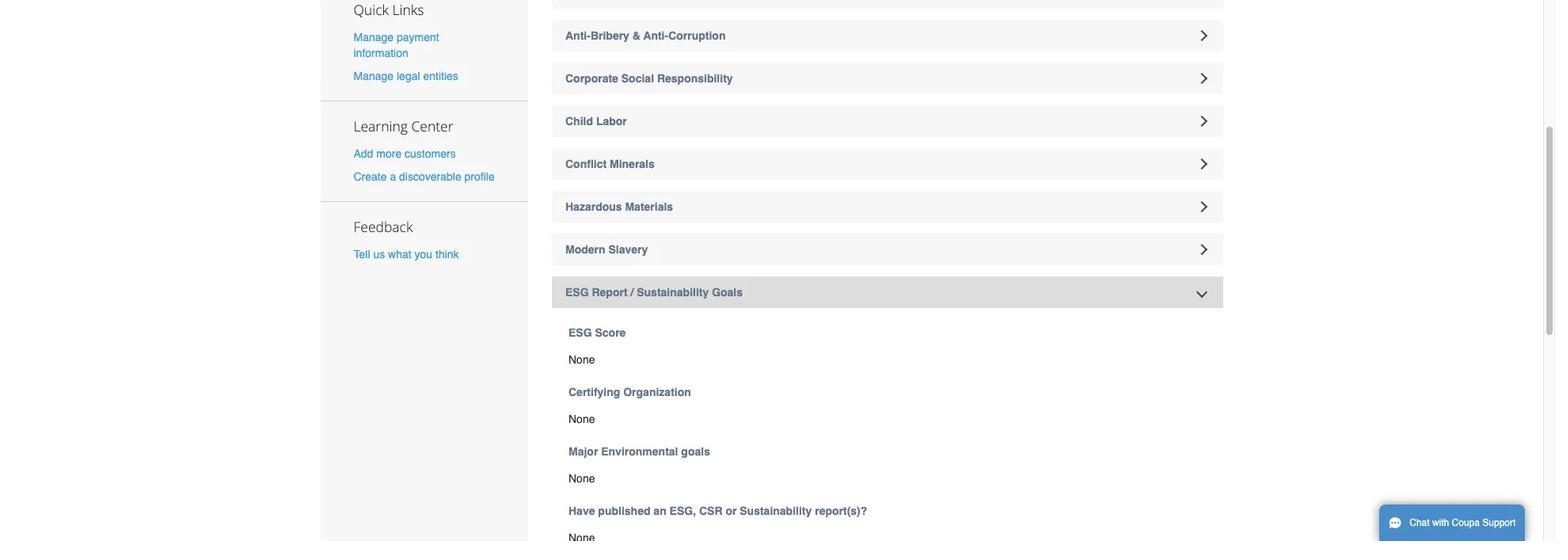 Task type: vqa. For each thing, say whether or not it's contained in the screenshot.
Create a discoverable profile link
yes



Task type: describe. For each thing, give the bounding box(es) containing it.
or
[[726, 505, 737, 517]]

information
[[354, 46, 409, 59]]

1 none from the top
[[569, 353, 595, 366]]

modern
[[566, 243, 606, 256]]

tell us what you think
[[354, 248, 459, 261]]

environmental
[[601, 445, 679, 458]]

&
[[633, 29, 641, 42]]

us
[[373, 248, 385, 261]]

corporate
[[566, 72, 619, 85]]

a
[[390, 171, 396, 183]]

anti-bribery & anti-corruption button
[[552, 20, 1224, 51]]

report
[[592, 286, 628, 299]]

social
[[622, 72, 654, 85]]

slavery
[[609, 243, 648, 256]]

tell
[[354, 248, 370, 261]]

hazardous materials
[[566, 200, 674, 213]]

manage for manage legal entities
[[354, 70, 394, 82]]

an
[[654, 505, 667, 517]]

anti-bribery & anti-corruption heading
[[552, 20, 1224, 51]]

have
[[569, 505, 595, 517]]

chat with coupa support
[[1410, 517, 1517, 528]]

learning
[[354, 116, 408, 135]]

esg report / sustainability goals heading
[[552, 276, 1224, 308]]

1 horizontal spatial sustainability
[[740, 505, 812, 517]]

manage for manage payment information
[[354, 31, 394, 43]]

organization
[[624, 386, 691, 398]]

goals
[[712, 286, 743, 299]]

feedback
[[354, 217, 413, 236]]

add more customers link
[[354, 147, 456, 160]]

hazardous materials heading
[[552, 191, 1224, 223]]

child labor heading
[[552, 105, 1224, 137]]

chat
[[1410, 517, 1430, 528]]

create a discoverable profile link
[[354, 171, 495, 183]]

esg,
[[670, 505, 696, 517]]

you
[[415, 248, 433, 261]]

score
[[595, 326, 626, 339]]

published
[[598, 505, 651, 517]]

think
[[436, 248, 459, 261]]

payment
[[397, 31, 439, 43]]

child labor
[[566, 115, 627, 128]]

with
[[1433, 517, 1450, 528]]

entities
[[423, 70, 459, 82]]

minerals
[[610, 158, 655, 170]]

manage payment information link
[[354, 31, 439, 59]]

materials
[[625, 200, 674, 213]]

modern slavery button
[[552, 234, 1224, 265]]

have published an esg, csr or sustainability report(s)?
[[569, 505, 868, 517]]



Task type: locate. For each thing, give the bounding box(es) containing it.
none
[[569, 353, 595, 366], [569, 413, 595, 425], [569, 472, 595, 485]]

corporate social responsibility
[[566, 72, 733, 85]]

hazardous materials button
[[552, 191, 1224, 223]]

2 none from the top
[[569, 413, 595, 425]]

0 horizontal spatial anti-
[[566, 29, 591, 42]]

hazardous
[[566, 200, 622, 213]]

esg left score
[[569, 326, 592, 339]]

modern slavery
[[566, 243, 648, 256]]

none down major
[[569, 472, 595, 485]]

profile
[[465, 171, 495, 183]]

esg inside dropdown button
[[566, 286, 589, 299]]

anti- up corporate
[[566, 29, 591, 42]]

1 vertical spatial manage
[[354, 70, 394, 82]]

manage
[[354, 31, 394, 43], [354, 70, 394, 82]]

0 vertical spatial none
[[569, 353, 595, 366]]

conflict
[[566, 158, 607, 170]]

major
[[569, 445, 598, 458]]

add more customers
[[354, 147, 456, 160]]

1 horizontal spatial anti-
[[644, 29, 669, 42]]

manage inside manage payment information
[[354, 31, 394, 43]]

add
[[354, 147, 373, 160]]

center
[[412, 116, 454, 135]]

esg report / sustainability goals
[[566, 286, 743, 299]]

manage down information
[[354, 70, 394, 82]]

corruption
[[669, 29, 726, 42]]

csr
[[699, 505, 723, 517]]

corporate social responsibility button
[[552, 63, 1224, 94]]

modern slavery heading
[[552, 234, 1224, 265]]

labor
[[596, 115, 627, 128]]

discoverable
[[399, 171, 462, 183]]

chat with coupa support button
[[1380, 505, 1526, 541]]

2 manage from the top
[[354, 70, 394, 82]]

child labor button
[[552, 105, 1224, 137]]

esg score
[[569, 326, 626, 339]]

manage legal entities link
[[354, 70, 459, 82]]

manage payment information
[[354, 31, 439, 59]]

conflict minerals
[[566, 158, 655, 170]]

create
[[354, 171, 387, 183]]

2 vertical spatial none
[[569, 472, 595, 485]]

esg report / sustainability goals button
[[552, 276, 1224, 308]]

bribery
[[591, 29, 630, 42]]

what
[[388, 248, 412, 261]]

create a discoverable profile
[[354, 171, 495, 183]]

1 vertical spatial sustainability
[[740, 505, 812, 517]]

1 vertical spatial none
[[569, 413, 595, 425]]

legal
[[397, 70, 420, 82]]

conflict minerals button
[[552, 148, 1224, 180]]

0 vertical spatial sustainability
[[637, 286, 709, 299]]

manage up information
[[354, 31, 394, 43]]

more
[[377, 147, 402, 160]]

coupa
[[1453, 517, 1481, 528]]

esg for esg score
[[569, 326, 592, 339]]

sustainability right or
[[740, 505, 812, 517]]

none down esg score
[[569, 353, 595, 366]]

anti- right &
[[644, 29, 669, 42]]

esg for esg report / sustainability goals
[[566, 286, 589, 299]]

corporate social responsibility heading
[[552, 63, 1224, 94]]

report(s)?
[[815, 505, 868, 517]]

certifying organization
[[569, 386, 691, 398]]

esg
[[566, 286, 589, 299], [569, 326, 592, 339]]

anti-
[[566, 29, 591, 42], [644, 29, 669, 42]]

anti-bribery & anti-corruption
[[566, 29, 726, 42]]

responsibility
[[657, 72, 733, 85]]

0 vertical spatial manage
[[354, 31, 394, 43]]

child
[[566, 115, 593, 128]]

none down certifying
[[569, 413, 595, 425]]

heading
[[552, 0, 1224, 9]]

1 manage from the top
[[354, 31, 394, 43]]

2 anti- from the left
[[644, 29, 669, 42]]

1 vertical spatial esg
[[569, 326, 592, 339]]

3 none from the top
[[569, 472, 595, 485]]

goals
[[682, 445, 711, 458]]

1 anti- from the left
[[566, 29, 591, 42]]

sustainability inside dropdown button
[[637, 286, 709, 299]]

esg left report
[[566, 286, 589, 299]]

manage legal entities
[[354, 70, 459, 82]]

tell us what you think button
[[354, 247, 459, 262]]

certifying
[[569, 386, 621, 398]]

/
[[631, 286, 634, 299]]

major environmental goals
[[569, 445, 711, 458]]

0 horizontal spatial sustainability
[[637, 286, 709, 299]]

0 vertical spatial esg
[[566, 286, 589, 299]]

sustainability
[[637, 286, 709, 299], [740, 505, 812, 517]]

conflict minerals heading
[[552, 148, 1224, 180]]

support
[[1483, 517, 1517, 528]]

customers
[[405, 147, 456, 160]]

sustainability right /
[[637, 286, 709, 299]]

learning center
[[354, 116, 454, 135]]



